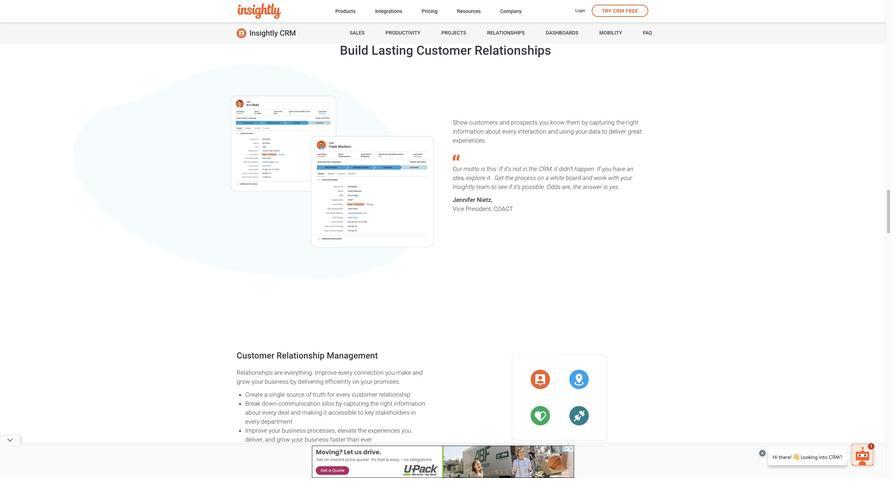 Task type: vqa. For each thing, say whether or not it's contained in the screenshot.
the top business
yes



Task type: describe. For each thing, give the bounding box(es) containing it.
the up key
[[370, 400, 379, 407]]

see
[[498, 183, 507, 191]]

1 if from the left
[[499, 165, 503, 173]]

you inside c reate a single source of truth for every customer relationship break down communication silos by capturing the right information about every deal and making it accessible to key stakeholders in every department improve your business processes, elevate the experiences you deliver, and grow your business faster than ever
[[402, 427, 411, 434]]

have
[[613, 165, 626, 173]]

team
[[476, 183, 490, 191]]

information inside the show customers and prospects you know them by capturing the right information about every interaction and using your data to deliver great experiences.
[[453, 128, 484, 135]]

elevate
[[338, 427, 357, 434]]

accessible
[[328, 409, 357, 416]]

to inside the show customers and prospects you know them by capturing the right information about every interaction and using your data to deliver great experiences.
[[602, 128, 607, 135]]

pricing
[[422, 8, 438, 14]]

using
[[559, 128, 574, 135]]

products link
[[335, 7, 356, 16]]

than
[[347, 436, 359, 443]]

about inside the show customers and prospects you know them by capturing the right information about every interaction and using your data to deliver great experiences.
[[485, 128, 501, 135]]

about inside c reate a single source of truth for every customer relationship break down communication silos by capturing the right information about every deal and making it accessible to key stakeholders in every department improve your business processes, elevate the experiences you deliver, and grow your business faster than ever
[[245, 409, 261, 416]]

integrations link
[[375, 7, 402, 16]]

on inside our motto is this: if it's not in the crm, it didn't happen. if you have an idea, explore it.  get the process on a white board and work with your insightly team to see if it's possible. odds are, the answer is yes.
[[538, 174, 544, 182]]

prospects
[[511, 119, 538, 126]]

break
[[245, 400, 261, 407]]

crm for try
[[613, 8, 624, 14]]

resources link
[[457, 7, 481, 16]]

jennifer nietz, vice president, coact
[[453, 196, 513, 213]]

0 horizontal spatial is
[[481, 165, 485, 173]]

ever
[[361, 436, 372, 443]]

customer
[[352, 391, 378, 398]]

faq
[[643, 30, 652, 36]]

grow inside relationships are everything. improve every connection you make and grow your business by delivering efficiently on your promises.
[[237, 378, 250, 385]]

show customers and prospects you know them by capturing the right information about every interaction and using your data to deliver great experiences.
[[453, 119, 642, 144]]

interaction
[[518, 128, 546, 135]]

coact
[[494, 205, 513, 213]]

the inside the show customers and prospects you know them by capturing the right information about every interaction and using your data to deliver great experiences.
[[616, 119, 625, 126]]

by inside the show customers and prospects you know them by capturing the right information about every interaction and using your data to deliver great experiences.
[[582, 119, 588, 126]]

motto
[[464, 165, 479, 173]]

and right deliver,
[[265, 436, 275, 443]]

and inside our motto is this: if it's not in the crm, it didn't happen. if you have an idea, explore it.  get the process on a white board and work with your insightly team to see if it's possible. odds are, the answer is yes.
[[583, 174, 593, 182]]

productivity
[[386, 30, 421, 36]]

try crm free
[[602, 8, 638, 14]]

your inside our motto is this: if it's not in the crm, it didn't happen. if you have an idea, explore it.  get the process on a white board and work with your insightly team to see if it's possible. odds are, the answer is yes.
[[621, 174, 632, 182]]

mobility link
[[599, 22, 622, 44]]

0 vertical spatial insightly
[[249, 29, 278, 37]]

in inside c reate a single source of truth for every customer relationship break down communication silos by capturing the right information about every deal and making it accessible to key stakeholders in every department improve your business processes, elevate the experiences you deliver, and grow your business faster than ever
[[411, 409, 416, 416]]

login
[[575, 8, 585, 13]]

with
[[608, 174, 619, 182]]

and down know
[[548, 128, 558, 135]]

sales link
[[350, 22, 365, 44]]

try crm free button
[[592, 5, 648, 17]]

dashboards link
[[546, 22, 579, 44]]

silos
[[322, 400, 334, 407]]

jennifer
[[453, 196, 475, 204]]

relationships are everything. improve every connection you make and grow your business by delivering efficiently on your promises.
[[237, 369, 423, 385]]

communication
[[278, 400, 320, 407]]

this:
[[487, 165, 498, 173]]

2 vertical spatial business
[[305, 436, 329, 443]]

insightly inside our motto is this: if it's not in the crm, it didn't happen. if you have an idea, explore it.  get the process on a white board and work with your insightly team to see if it's possible. odds are, the answer is yes.
[[453, 183, 475, 191]]

if
[[509, 183, 512, 191]]

products
[[335, 8, 356, 14]]

by inside relationships are everything. improve every connection you make and grow your business by delivering efficiently on your promises.
[[290, 378, 297, 385]]

and left prospects
[[500, 119, 510, 126]]

yes.
[[609, 183, 620, 191]]

an
[[627, 165, 634, 173]]

get
[[495, 174, 504, 182]]

relationships for relationships
[[487, 30, 525, 36]]

deal
[[278, 409, 289, 416]]

delivering
[[298, 378, 324, 385]]

board
[[566, 174, 581, 182]]

president,
[[466, 205, 492, 213]]

insightly logo link
[[238, 3, 324, 19]]

try crm free link
[[592, 5, 648, 17]]

source
[[286, 391, 305, 398]]

grow inside c reate a single source of truth for every customer relationship break down communication silos by capturing the right information about every deal and making it accessible to key stakeholders in every department improve your business processes, elevate the experiences you deliver, and grow your business faster than ever
[[277, 436, 290, 443]]

faster
[[330, 436, 346, 443]]

connection
[[354, 369, 384, 376]]

know
[[550, 119, 565, 126]]

login link
[[575, 8, 585, 14]]

are
[[274, 369, 283, 376]]

it inside c reate a single source of truth for every customer relationship break down communication silos by capturing the right information about every deal and making it accessible to key stakeholders in every department improve your business processes, elevate the experiences you deliver, and grow your business faster than ever
[[324, 409, 327, 416]]

information inside c reate a single source of truth for every customer relationship break down communication silos by capturing the right information about every deal and making it accessible to key stakeholders in every department improve your business processes, elevate the experiences you deliver, and grow your business faster than ever
[[394, 400, 425, 407]]

0 horizontal spatial it's
[[504, 165, 511, 173]]

nietz,
[[477, 196, 493, 204]]

deliver,
[[245, 436, 264, 443]]

every down "down"
[[262, 409, 276, 416]]

making
[[302, 409, 322, 416]]

c
[[245, 391, 249, 398]]

every inside relationships are everything. improve every connection you make and grow your business by delivering efficiently on your promises.
[[338, 369, 353, 376]]

the up ever
[[358, 427, 367, 434]]

projects link
[[441, 22, 466, 44]]

sales
[[350, 30, 365, 36]]

faq link
[[643, 22, 652, 44]]

truth
[[313, 391, 326, 398]]

customer relationship management
[[237, 351, 378, 361]]

of
[[306, 391, 312, 398]]

relationship
[[277, 351, 325, 361]]

process
[[515, 174, 536, 182]]



Task type: locate. For each thing, give the bounding box(es) containing it.
if
[[499, 165, 503, 173], [597, 165, 601, 173]]

lasting
[[372, 43, 413, 58]]

crm right try
[[613, 8, 624, 14]]

1 horizontal spatial insightly
[[453, 183, 475, 191]]

right
[[626, 119, 638, 126], [380, 400, 393, 407]]

the up the if
[[505, 174, 514, 182]]

0 vertical spatial in
[[523, 165, 528, 173]]

you up promises.
[[385, 369, 395, 376]]

experiences.
[[453, 137, 486, 144]]

insightly
[[249, 29, 278, 37], [453, 183, 475, 191]]

about down break
[[245, 409, 261, 416]]

on down crm,
[[538, 174, 544, 182]]

1 vertical spatial relationships
[[475, 43, 551, 58]]

1 horizontal spatial on
[[538, 174, 544, 182]]

relationships inside relationships are everything. improve every connection you make and grow your business by delivering efficiently on your promises.
[[237, 369, 273, 376]]

crm for insightly
[[280, 29, 296, 37]]

by up accessible
[[336, 400, 342, 407]]

0 horizontal spatial crm
[[280, 29, 296, 37]]

to left see
[[491, 183, 497, 191]]

make
[[396, 369, 411, 376]]

if right this:
[[499, 165, 503, 173]]

odds
[[547, 183, 561, 191]]

1 vertical spatial to
[[491, 183, 497, 191]]

0 vertical spatial about
[[485, 128, 501, 135]]

1 vertical spatial improve
[[245, 427, 267, 434]]

2 horizontal spatial by
[[582, 119, 588, 126]]

you up work
[[602, 165, 612, 173]]

and down happen.
[[583, 174, 593, 182]]

work
[[594, 174, 607, 182]]

them
[[566, 119, 580, 126]]

efficiently
[[325, 378, 351, 385]]

insightly crm link
[[236, 22, 296, 44]]

processes,
[[307, 427, 336, 434]]

a inside c reate a single source of truth for every customer relationship break down communication silos by capturing the right information about every deal and making it accessible to key stakeholders in every department improve your business processes, elevate the experiences you deliver, and grow your business faster than ever
[[264, 391, 268, 398]]

grow up c
[[237, 378, 250, 385]]

dashboards
[[546, 30, 579, 36]]

1 vertical spatial it
[[324, 409, 327, 416]]

improve inside relationships are everything. improve every connection you make and grow your business by delivering efficiently on your promises.
[[315, 369, 337, 376]]

if up work
[[597, 165, 601, 173]]

our motto is this: if it's not in the crm, it didn't happen. if you have an idea, explore it.  get the process on a white board and work with your insightly team to see if it's possible. odds are, the answer is yes.
[[453, 165, 634, 191]]

you
[[539, 119, 549, 126], [602, 165, 612, 173], [385, 369, 395, 376], [402, 427, 411, 434]]

information
[[453, 128, 484, 135], [394, 400, 425, 407]]

1 vertical spatial is
[[604, 183, 608, 191]]

key
[[365, 409, 374, 416]]

1 horizontal spatial improve
[[315, 369, 337, 376]]

0 vertical spatial on
[[538, 174, 544, 182]]

for
[[327, 391, 335, 398]]

0 vertical spatial to
[[602, 128, 607, 135]]

your inside the show customers and prospects you know them by capturing the right information about every interaction and using your data to deliver great experiences.
[[576, 128, 587, 135]]

happen.
[[575, 165, 596, 173]]

relationships for relationships are everything. improve every connection you make and grow your business by delivering efficiently on your promises.
[[237, 369, 273, 376]]

0 horizontal spatial it
[[324, 409, 327, 416]]

1 horizontal spatial a
[[546, 174, 549, 182]]

0 horizontal spatial on
[[352, 378, 359, 385]]

experiences
[[368, 427, 400, 434]]

you inside relationships are everything. improve every connection you make and grow your business by delivering efficiently on your promises.
[[385, 369, 395, 376]]

0 horizontal spatial about
[[245, 409, 261, 416]]

down
[[262, 400, 277, 407]]

1 vertical spatial capturing
[[344, 400, 369, 407]]

improve up the efficiently
[[315, 369, 337, 376]]

0 horizontal spatial right
[[380, 400, 393, 407]]

1 horizontal spatial if
[[597, 165, 601, 173]]

customer up "are"
[[237, 351, 274, 361]]

0 horizontal spatial grow
[[237, 378, 250, 385]]

right inside c reate a single source of truth for every customer relationship break down communication silos by capturing the right information about every deal and making it accessible to key stakeholders in every department improve your business processes, elevate the experiences you deliver, and grow your business faster than ever
[[380, 400, 393, 407]]

0 horizontal spatial a
[[264, 391, 268, 398]]

1 vertical spatial business
[[282, 427, 306, 434]]

0 vertical spatial a
[[546, 174, 549, 182]]

build
[[340, 43, 368, 58]]

insightly down insightly logo
[[249, 29, 278, 37]]

1 vertical spatial insightly
[[453, 183, 475, 191]]

1 horizontal spatial in
[[523, 165, 528, 173]]

it up 'white'
[[554, 165, 558, 173]]

1 horizontal spatial about
[[485, 128, 501, 135]]

you inside the show customers and prospects you know them by capturing the right information about every interaction and using your data to deliver great experiences.
[[539, 119, 549, 126]]

every right for
[[336, 391, 350, 398]]

are,
[[562, 183, 572, 191]]

crm,
[[539, 165, 553, 173]]

capturing down customer
[[344, 400, 369, 407]]

capturing
[[589, 119, 615, 126], [344, 400, 369, 407]]

data
[[589, 128, 601, 135]]

on up customer
[[352, 378, 359, 385]]

right up great
[[626, 119, 638, 126]]

insightly crm
[[249, 29, 296, 37]]

0 horizontal spatial in
[[411, 409, 416, 416]]

c reate a single source of truth for every customer relationship break down communication silos by capturing the right information about every deal and making it accessible to key stakeholders in every department improve your business processes, elevate the experiences you deliver, and grow your business faster than ever
[[245, 391, 425, 443]]

it's right the if
[[514, 183, 521, 191]]

the up process
[[529, 165, 537, 173]]

it inside our motto is this: if it's not in the crm, it didn't happen. if you have an idea, explore it.  get the process on a white board and work with your insightly team to see if it's possible. odds are, the answer is yes.
[[554, 165, 558, 173]]

by right them
[[582, 119, 588, 126]]

1 horizontal spatial grow
[[277, 436, 290, 443]]

reate
[[249, 391, 263, 398]]

crm inside button
[[613, 8, 624, 14]]

white
[[550, 174, 565, 182]]

in right 'stakeholders'
[[411, 409, 416, 416]]

2 vertical spatial to
[[358, 409, 363, 416]]

1 vertical spatial information
[[394, 400, 425, 407]]

a inside our motto is this: if it's not in the crm, it didn't happen. if you have an idea, explore it.  get the process on a white board and work with your insightly team to see if it's possible. odds are, the answer is yes.
[[546, 174, 549, 182]]

grow down department on the bottom left of page
[[277, 436, 290, 443]]

improve
[[315, 369, 337, 376], [245, 427, 267, 434]]

and down the communication
[[291, 409, 301, 416]]

about down customers on the top right
[[485, 128, 501, 135]]

2 if from the left
[[597, 165, 601, 173]]

right inside the show customers and prospects you know them by capturing the right information about every interaction and using your data to deliver great experiences.
[[626, 119, 638, 126]]

you left know
[[539, 119, 549, 126]]

0 vertical spatial right
[[626, 119, 638, 126]]

1 horizontal spatial crm
[[613, 8, 624, 14]]

right up 'stakeholders'
[[380, 400, 393, 407]]

0 vertical spatial grow
[[237, 378, 250, 385]]

a down crm,
[[546, 174, 549, 182]]

0 vertical spatial business
[[265, 378, 289, 385]]

our
[[453, 165, 462, 173]]

customer down the "projects"
[[416, 43, 472, 58]]

to
[[602, 128, 607, 135], [491, 183, 497, 191], [358, 409, 363, 416]]

information up experiences. at the top of page
[[453, 128, 484, 135]]

answer
[[583, 183, 602, 191]]

deliver
[[609, 128, 626, 135]]

possible.
[[522, 183, 546, 191]]

0 vertical spatial it's
[[504, 165, 511, 173]]

it's
[[504, 165, 511, 173], [514, 183, 521, 191]]

improve inside c reate a single source of truth for every customer relationship break down communication silos by capturing the right information about every deal and making it accessible to key stakeholders in every department improve your business processes, elevate the experiences you deliver, and grow your business faster than ever
[[245, 427, 267, 434]]

qoute icon image
[[453, 155, 460, 161]]

0 vertical spatial relationships
[[487, 30, 525, 36]]

build lasting customer relationships
[[340, 43, 551, 58]]

in right not
[[523, 165, 528, 173]]

every up the efficiently
[[338, 369, 353, 376]]

2 vertical spatial by
[[336, 400, 342, 407]]

every down prospects
[[502, 128, 517, 135]]

relationships link
[[487, 22, 525, 44]]

business inside relationships are everything. improve every connection you make and grow your business by delivering efficiently on your promises.
[[265, 378, 289, 385]]

every inside the show customers and prospects you know them by capturing the right information about every interaction and using your data to deliver great experiences.
[[502, 128, 517, 135]]

by inside c reate a single source of truth for every customer relationship break down communication silos by capturing the right information about every deal and making it accessible to key stakeholders in every department improve your business processes, elevate the experiences you deliver, and grow your business faster than ever
[[336, 400, 342, 407]]

0 vertical spatial capturing
[[589, 119, 615, 126]]

0 vertical spatial crm
[[613, 8, 624, 14]]

to inside c reate a single source of truth for every customer relationship break down communication silos by capturing the right information about every deal and making it accessible to key stakeholders in every department improve your business processes, elevate the experiences you deliver, and grow your business faster than ever
[[358, 409, 363, 416]]

is left yes.
[[604, 183, 608, 191]]

1 vertical spatial crm
[[280, 29, 296, 37]]

the
[[616, 119, 625, 126], [529, 165, 537, 173], [505, 174, 514, 182], [573, 183, 581, 191], [370, 400, 379, 407], [358, 427, 367, 434]]

1 vertical spatial on
[[352, 378, 359, 385]]

explore
[[466, 174, 486, 182]]

the up deliver
[[616, 119, 625, 126]]

0 vertical spatial is
[[481, 165, 485, 173]]

and inside relationships are everything. improve every connection you make and grow your business by delivering efficiently on your promises.
[[413, 369, 423, 376]]

business
[[265, 378, 289, 385], [282, 427, 306, 434], [305, 436, 329, 443]]

and right "make"
[[413, 369, 423, 376]]

capturing inside c reate a single source of truth for every customer relationship break down communication silos by capturing the right information about every deal and making it accessible to key stakeholders in every department improve your business processes, elevate the experiences you deliver, and grow your business faster than ever
[[344, 400, 369, 407]]

0 vertical spatial improve
[[315, 369, 337, 376]]

capturing inside the show customers and prospects you know them by capturing the right information about every interaction and using your data to deliver great experiences.
[[589, 119, 615, 126]]

by down everything.
[[290, 378, 297, 385]]

1 vertical spatial customer
[[237, 351, 274, 361]]

1 vertical spatial right
[[380, 400, 393, 407]]

business down processes,
[[305, 436, 329, 443]]

1 horizontal spatial by
[[336, 400, 342, 407]]

you inside our motto is this: if it's not in the crm, it didn't happen. if you have an idea, explore it.  get the process on a white board and work with your insightly team to see if it's possible. odds are, the answer is yes.
[[602, 165, 612, 173]]

pricing link
[[422, 7, 438, 16]]

1 horizontal spatial it's
[[514, 183, 521, 191]]

is left this:
[[481, 165, 485, 173]]

company
[[500, 8, 522, 14]]

1 vertical spatial in
[[411, 409, 416, 416]]

insightly logo image
[[238, 3, 281, 19]]

0 vertical spatial it
[[554, 165, 558, 173]]

1 vertical spatial a
[[264, 391, 268, 398]]

1 horizontal spatial capturing
[[589, 119, 615, 126]]

resources
[[457, 8, 481, 14]]

it down silos
[[324, 409, 327, 416]]

0 vertical spatial by
[[582, 119, 588, 126]]

idea,
[[453, 174, 465, 182]]

management
[[327, 351, 378, 361]]

0 horizontal spatial customer
[[237, 351, 274, 361]]

2 horizontal spatial to
[[602, 128, 607, 135]]

in inside our motto is this: if it's not in the crm, it didn't happen. if you have an idea, explore it.  get the process on a white board and work with your insightly team to see if it's possible. odds are, the answer is yes.
[[523, 165, 528, 173]]

department
[[261, 418, 292, 425]]

not
[[513, 165, 521, 173]]

0 horizontal spatial insightly
[[249, 29, 278, 37]]

the down board
[[573, 183, 581, 191]]

0 horizontal spatial to
[[358, 409, 363, 416]]

vice
[[453, 205, 464, 213]]

1 horizontal spatial right
[[626, 119, 638, 126]]

projects
[[441, 30, 466, 36]]

0 horizontal spatial capturing
[[344, 400, 369, 407]]

1 vertical spatial about
[[245, 409, 261, 416]]

1 horizontal spatial customer
[[416, 43, 472, 58]]

improve up deliver,
[[245, 427, 267, 434]]

everything.
[[284, 369, 313, 376]]

grow
[[237, 378, 250, 385], [277, 436, 290, 443]]

by
[[582, 119, 588, 126], [290, 378, 297, 385], [336, 400, 342, 407]]

company link
[[500, 7, 522, 16]]

show
[[453, 119, 468, 126]]

relationship
[[379, 391, 410, 398]]

capturing up data at the right top of page
[[589, 119, 615, 126]]

you right experiences
[[402, 427, 411, 434]]

single
[[269, 391, 285, 398]]

a up "down"
[[264, 391, 268, 398]]

every down break
[[245, 418, 260, 425]]

to right data at the right top of page
[[602, 128, 607, 135]]

try
[[602, 8, 612, 14]]

0 vertical spatial customer
[[416, 43, 472, 58]]

0 horizontal spatial information
[[394, 400, 425, 407]]

0 vertical spatial information
[[453, 128, 484, 135]]

to inside our motto is this: if it's not in the crm, it didn't happen. if you have an idea, explore it.  get the process on a white board and work with your insightly team to see if it's possible. odds are, the answer is yes.
[[491, 183, 497, 191]]

1 vertical spatial it's
[[514, 183, 521, 191]]

2 vertical spatial relationships
[[237, 369, 273, 376]]

it
[[554, 165, 558, 173], [324, 409, 327, 416]]

promises.
[[374, 378, 400, 385]]

build lasting image
[[229, 91, 437, 249]]

1 horizontal spatial information
[[453, 128, 484, 135]]

all in one 1 image
[[455, 306, 662, 478]]

0 horizontal spatial if
[[499, 165, 503, 173]]

1 vertical spatial grow
[[277, 436, 290, 443]]

0 horizontal spatial improve
[[245, 427, 267, 434]]

1 horizontal spatial is
[[604, 183, 608, 191]]

0 horizontal spatial by
[[290, 378, 297, 385]]

1 horizontal spatial it
[[554, 165, 558, 173]]

business down "are"
[[265, 378, 289, 385]]

project and task v2 image
[[455, 0, 662, 5]]

1 horizontal spatial to
[[491, 183, 497, 191]]

to left key
[[358, 409, 363, 416]]

crm
[[613, 8, 624, 14], [280, 29, 296, 37]]

it's left not
[[504, 165, 511, 173]]

on inside relationships are everything. improve every connection you make and grow your business by delivering efficiently on your promises.
[[352, 378, 359, 385]]

business down department on the bottom left of page
[[282, 427, 306, 434]]

insightly down idea,
[[453, 183, 475, 191]]

crm down insightly logo "link"
[[280, 29, 296, 37]]

free
[[626, 8, 638, 14]]

great
[[628, 128, 642, 135]]

information down relationship
[[394, 400, 425, 407]]

1 vertical spatial by
[[290, 378, 297, 385]]



